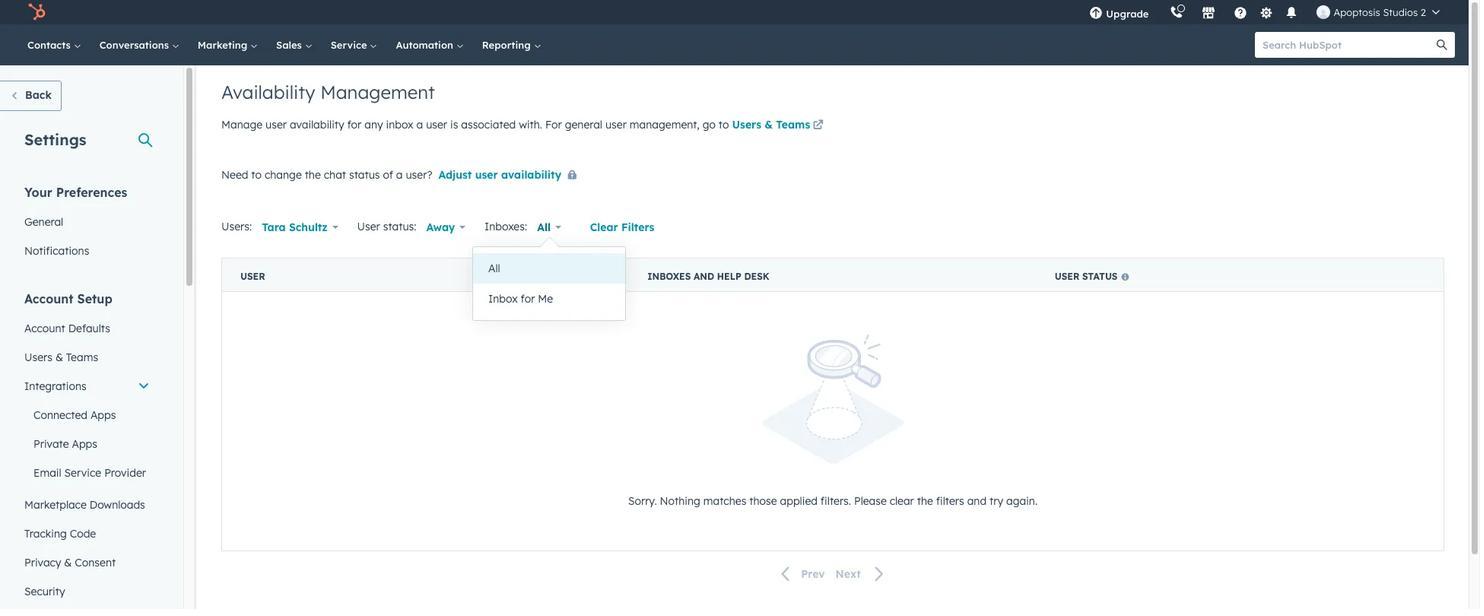 Task type: vqa. For each thing, say whether or not it's contained in the screenshot.


Task type: locate. For each thing, give the bounding box(es) containing it.
connected apps
[[33, 409, 116, 422]]

0 horizontal spatial all
[[488, 262, 500, 275]]

sales link
[[267, 24, 322, 65]]

users & teams
[[732, 118, 810, 132], [24, 351, 98, 364]]

0 horizontal spatial users & teams
[[24, 351, 98, 364]]

availability down 'with.'
[[501, 168, 562, 182]]

1 vertical spatial users & teams
[[24, 351, 98, 364]]

reporting link
[[473, 24, 550, 65]]

help button
[[1228, 0, 1254, 24]]

1 vertical spatial the
[[917, 495, 933, 509]]

1 horizontal spatial users & teams
[[732, 118, 810, 132]]

teams up 'integrations' button
[[66, 351, 98, 364]]

1 vertical spatial users
[[24, 351, 52, 364]]

account down account setup
[[24, 322, 65, 336]]

0 horizontal spatial a
[[396, 168, 403, 182]]

schultz
[[289, 221, 328, 234]]

1 vertical spatial availability
[[501, 168, 562, 182]]

associated
[[461, 118, 516, 132]]

clear
[[890, 495, 914, 509]]

& for setup
[[55, 351, 63, 364]]

list box
[[473, 247, 625, 320]]

users & teams left link opens in a new window image
[[732, 118, 810, 132]]

2 vertical spatial &
[[64, 556, 72, 570]]

connected
[[33, 409, 88, 422]]

users & teams link right go
[[732, 117, 826, 135]]

1 vertical spatial to
[[251, 168, 262, 182]]

users & teams link for setup
[[15, 343, 159, 372]]

tara schultz image
[[1317, 5, 1331, 19]]

users inside account setup element
[[24, 351, 52, 364]]

security
[[24, 585, 65, 599]]

0 horizontal spatial for
[[347, 118, 362, 132]]

a
[[417, 118, 423, 132], [396, 168, 403, 182]]

1 horizontal spatial service
[[331, 39, 370, 51]]

settings image
[[1260, 6, 1274, 20]]

teams left link opens in a new window image
[[776, 118, 810, 132]]

1 vertical spatial service
[[64, 466, 101, 480]]

tara schultz
[[262, 221, 328, 234]]

your preferences
[[24, 185, 127, 200]]

1 horizontal spatial user
[[1055, 271, 1080, 282]]

0 horizontal spatial teams
[[66, 351, 98, 364]]

0 vertical spatial account
[[24, 291, 74, 307]]

0 horizontal spatial users & teams link
[[15, 343, 159, 372]]

sorry. nothing matches those applied filters. please clear the filters and try again. alert
[[240, 335, 1426, 509]]

0 vertical spatial teams
[[776, 118, 810, 132]]

chat
[[324, 168, 346, 182]]

upgrade
[[1107, 8, 1149, 20]]

1 account from the top
[[24, 291, 74, 307]]

user inside button
[[475, 168, 498, 182]]

adjust user availability button
[[439, 166, 583, 186]]

the
[[305, 168, 321, 182], [917, 495, 933, 509]]

apps down 'integrations' button
[[90, 409, 116, 422]]

user status:
[[357, 220, 417, 233]]

users & teams inside account setup element
[[24, 351, 98, 364]]

service inside account setup element
[[64, 466, 101, 480]]

marketing link
[[189, 24, 267, 65]]

to right need
[[251, 168, 262, 182]]

downloads
[[90, 498, 145, 512]]

1 horizontal spatial the
[[917, 495, 933, 509]]

1 vertical spatial apps
[[72, 437, 97, 451]]

1 horizontal spatial a
[[417, 118, 423, 132]]

with.
[[519, 118, 542, 132]]

all
[[537, 221, 551, 234], [488, 262, 500, 275]]

service up availability management
[[331, 39, 370, 51]]

a right inbox on the top left
[[417, 118, 423, 132]]

1 horizontal spatial teams
[[776, 118, 810, 132]]

all right inboxes:
[[537, 221, 551, 234]]

marketplaces image
[[1202, 7, 1216, 21]]

notifications image
[[1285, 7, 1299, 21]]

availability for manage
[[290, 118, 344, 132]]

provider
[[104, 466, 146, 480]]

nothing
[[660, 495, 701, 509]]

users up integrations
[[24, 351, 52, 364]]

availability inside "adjust user availability" button
[[501, 168, 562, 182]]

a right of
[[396, 168, 403, 182]]

1 horizontal spatial all
[[537, 221, 551, 234]]

availability down availability management
[[290, 118, 344, 132]]

availability management
[[221, 81, 435, 103]]

clear
[[590, 221, 618, 234]]

menu
[[1079, 0, 1451, 24]]

back link
[[0, 81, 62, 111]]

0 horizontal spatial availability
[[290, 118, 344, 132]]

0 vertical spatial users & teams
[[732, 118, 810, 132]]

1 horizontal spatial &
[[64, 556, 72, 570]]

0 horizontal spatial user
[[240, 271, 265, 282]]

prev button
[[772, 564, 831, 584]]

tara
[[262, 221, 286, 234]]

0 vertical spatial &
[[765, 118, 773, 132]]

1 horizontal spatial users & teams link
[[732, 117, 826, 135]]

availability for adjust
[[501, 168, 562, 182]]

filters
[[936, 495, 965, 509]]

2 account from the top
[[24, 322, 65, 336]]

settings
[[24, 130, 86, 149]]

0 horizontal spatial users
[[24, 351, 52, 364]]

inboxes and help desk
[[648, 271, 770, 282]]

apps inside "link"
[[72, 437, 97, 451]]

for inside button
[[521, 292, 535, 306]]

marketplaces button
[[1193, 0, 1225, 24]]

apps down connected apps link
[[72, 437, 97, 451]]

& right privacy
[[64, 556, 72, 570]]

prev
[[801, 567, 825, 581]]

the right clear
[[917, 495, 933, 509]]

0 vertical spatial the
[[305, 168, 321, 182]]

all up inbox
[[488, 262, 500, 275]]

inbox
[[386, 118, 414, 132]]

user
[[266, 118, 287, 132], [426, 118, 447, 132], [606, 118, 627, 132], [475, 168, 498, 182]]

& left link opens in a new window image
[[765, 118, 773, 132]]

sales
[[276, 39, 305, 51]]

user down users:
[[240, 271, 265, 282]]

is
[[450, 118, 458, 132]]

users right go
[[732, 118, 762, 132]]

1 user from the left
[[240, 271, 265, 282]]

2 user from the left
[[1055, 271, 1080, 282]]

filters.
[[821, 495, 851, 509]]

sorry. nothing matches those applied filters. please clear the filters and try again.
[[628, 495, 1038, 509]]

for
[[347, 118, 362, 132], [521, 292, 535, 306]]

account up the account defaults
[[24, 291, 74, 307]]

to right go
[[719, 118, 729, 132]]

matches
[[704, 495, 747, 509]]

0 vertical spatial users
[[732, 118, 762, 132]]

1 horizontal spatial users
[[732, 118, 762, 132]]

status:
[[383, 220, 417, 233]]

change
[[265, 168, 302, 182]]

privacy & consent link
[[15, 549, 159, 577]]

0 horizontal spatial service
[[64, 466, 101, 480]]

0 horizontal spatial the
[[305, 168, 321, 182]]

0 vertical spatial users & teams link
[[732, 117, 826, 135]]

1 horizontal spatial for
[[521, 292, 535, 306]]

clear filters
[[590, 221, 655, 234]]

notifications button
[[1279, 0, 1305, 24]]

general
[[565, 118, 603, 132]]

desk
[[744, 271, 770, 282]]

users & teams up integrations
[[24, 351, 98, 364]]

0 vertical spatial availability
[[290, 118, 344, 132]]

1 horizontal spatial availability
[[501, 168, 562, 182]]

the left chat
[[305, 168, 321, 182]]

users & teams link down defaults
[[15, 343, 159, 372]]

1 vertical spatial teams
[[66, 351, 98, 364]]

service down the private apps "link"
[[64, 466, 101, 480]]

for left me
[[521, 292, 535, 306]]

apps for private apps
[[72, 437, 97, 451]]

1 horizontal spatial to
[[719, 118, 729, 132]]

email service provider
[[33, 466, 146, 480]]

user left status
[[1055, 271, 1080, 282]]

search button
[[1430, 32, 1455, 58]]

account for account setup
[[24, 291, 74, 307]]

1 vertical spatial all
[[488, 262, 500, 275]]

apoptosis studios 2 button
[[1308, 0, 1449, 24]]

back
[[25, 88, 52, 102]]

service
[[331, 39, 370, 51], [64, 466, 101, 480]]

teams inside account setup element
[[66, 351, 98, 364]]

automation link
[[387, 24, 473, 65]]

all inside button
[[488, 262, 500, 275]]

apps
[[90, 409, 116, 422], [72, 437, 97, 451]]

availability
[[290, 118, 344, 132], [501, 168, 562, 182]]

2 horizontal spatial &
[[765, 118, 773, 132]]

0 vertical spatial all
[[537, 221, 551, 234]]

user
[[357, 220, 380, 233]]

privacy & consent
[[24, 556, 116, 570]]

for
[[545, 118, 562, 132]]

user right adjust
[[475, 168, 498, 182]]

privacy
[[24, 556, 61, 570]]

user left is
[[426, 118, 447, 132]]

& for management
[[765, 118, 773, 132]]

1 vertical spatial &
[[55, 351, 63, 364]]

& up integrations
[[55, 351, 63, 364]]

apps for connected apps
[[90, 409, 116, 422]]

1 vertical spatial account
[[24, 322, 65, 336]]

teams for management
[[776, 118, 810, 132]]

0 vertical spatial apps
[[90, 409, 116, 422]]

1 vertical spatial users & teams link
[[15, 343, 159, 372]]

1 vertical spatial for
[[521, 292, 535, 306]]

0 vertical spatial service
[[331, 39, 370, 51]]

inboxes:
[[485, 220, 527, 233]]

0 horizontal spatial &
[[55, 351, 63, 364]]

for left any
[[347, 118, 362, 132]]

to
[[719, 118, 729, 132], [251, 168, 262, 182]]

search image
[[1437, 40, 1448, 50]]



Task type: describe. For each thing, give the bounding box(es) containing it.
tracking
[[24, 527, 67, 541]]

inboxes
[[648, 271, 691, 282]]

applied
[[780, 495, 818, 509]]

users:
[[221, 220, 252, 233]]

user for user
[[240, 271, 265, 282]]

help image
[[1234, 7, 1248, 21]]

user?
[[406, 168, 433, 182]]

need
[[221, 168, 248, 182]]

adjust
[[439, 168, 472, 182]]

0 horizontal spatial to
[[251, 168, 262, 182]]

notifications
[[24, 244, 89, 258]]

2
[[1421, 6, 1427, 18]]

users for availability management
[[732, 118, 762, 132]]

all button
[[473, 253, 625, 284]]

code
[[70, 527, 96, 541]]

automation
[[396, 39, 456, 51]]

0 vertical spatial for
[[347, 118, 362, 132]]

0 vertical spatial a
[[417, 118, 423, 132]]

adjust user availability
[[439, 168, 562, 182]]

tracking code
[[24, 527, 96, 541]]

defaults
[[68, 322, 110, 336]]

private
[[33, 437, 69, 451]]

hubspot link
[[18, 3, 57, 21]]

tracking code link
[[15, 520, 159, 549]]

settings link
[[1257, 4, 1276, 20]]

menu containing apoptosis studios 2
[[1079, 0, 1451, 24]]

link opens in a new window image
[[813, 117, 824, 135]]

and
[[968, 495, 987, 509]]

inbox
[[488, 292, 518, 306]]

away
[[426, 221, 455, 234]]

user status
[[1055, 271, 1118, 282]]

reporting
[[482, 39, 534, 51]]

availability
[[221, 81, 315, 103]]

private apps
[[33, 437, 97, 451]]

marketplace
[[24, 498, 87, 512]]

general link
[[15, 208, 159, 237]]

integrations button
[[15, 372, 159, 401]]

manage
[[221, 118, 263, 132]]

email
[[33, 466, 61, 480]]

need to change the chat status of a user?
[[221, 168, 433, 182]]

me
[[538, 292, 553, 306]]

please
[[854, 495, 887, 509]]

& inside privacy & consent link
[[64, 556, 72, 570]]

notifications link
[[15, 237, 159, 266]]

marketplace downloads
[[24, 498, 145, 512]]

user for user status
[[1055, 271, 1080, 282]]

users & teams for setup
[[24, 351, 98, 364]]

next button
[[831, 564, 894, 584]]

account setup element
[[15, 291, 159, 606]]

user right general
[[606, 118, 627, 132]]

account setup
[[24, 291, 112, 307]]

account defaults
[[24, 322, 110, 336]]

apoptosis
[[1334, 6, 1381, 18]]

general
[[24, 215, 63, 229]]

marketplace downloads link
[[15, 491, 159, 520]]

account for account defaults
[[24, 322, 65, 336]]

preferences
[[56, 185, 127, 200]]

go
[[703, 118, 716, 132]]

integrations
[[24, 380, 87, 393]]

filters
[[622, 221, 655, 234]]

any
[[365, 118, 383, 132]]

apoptosis studios 2
[[1334, 6, 1427, 18]]

contacts
[[27, 39, 74, 51]]

management,
[[630, 118, 700, 132]]

conversations link
[[90, 24, 189, 65]]

all inside dropdown button
[[537, 221, 551, 234]]

clear filters button
[[580, 212, 665, 243]]

tara schultz button
[[252, 212, 348, 243]]

manage user availability for any inbox a user is associated with. for general user management, go to
[[221, 118, 732, 132]]

1 vertical spatial a
[[396, 168, 403, 182]]

calling icon image
[[1171, 6, 1184, 20]]

sorry.
[[628, 495, 657, 509]]

studios
[[1383, 6, 1418, 18]]

pagination navigation
[[221, 564, 1445, 584]]

next
[[836, 567, 861, 581]]

inbox for me
[[488, 292, 553, 306]]

setup
[[77, 291, 112, 307]]

help
[[717, 271, 742, 282]]

security link
[[15, 577, 159, 606]]

your preferences element
[[15, 184, 159, 266]]

link opens in a new window image
[[813, 120, 824, 132]]

list box containing all
[[473, 247, 625, 320]]

those
[[750, 495, 777, 509]]

conversations
[[99, 39, 172, 51]]

upgrade image
[[1090, 7, 1103, 21]]

users for account setup
[[24, 351, 52, 364]]

calling icon button
[[1164, 2, 1190, 22]]

try
[[990, 495, 1004, 509]]

status
[[349, 168, 380, 182]]

the inside alert
[[917, 495, 933, 509]]

marketing
[[198, 39, 250, 51]]

status
[[1083, 271, 1118, 282]]

0 vertical spatial to
[[719, 118, 729, 132]]

consent
[[75, 556, 116, 570]]

account defaults link
[[15, 314, 159, 343]]

users & teams for management
[[732, 118, 810, 132]]

hubspot image
[[27, 3, 46, 21]]

connected apps link
[[15, 401, 159, 430]]

management
[[320, 81, 435, 103]]

teams for setup
[[66, 351, 98, 364]]

away button
[[417, 212, 476, 243]]

users & teams link for management
[[732, 117, 826, 135]]

your
[[24, 185, 52, 200]]

Search HubSpot search field
[[1255, 32, 1442, 58]]

user down availability
[[266, 118, 287, 132]]



